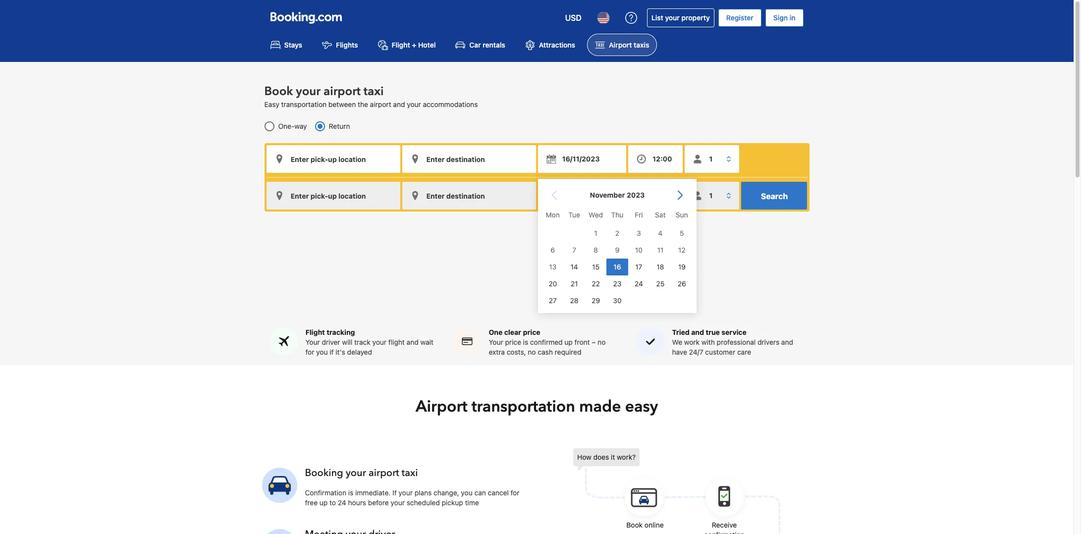 Task type: describe. For each thing, give the bounding box(es) containing it.
attractions link
[[517, 34, 584, 56]]

between
[[329, 100, 356, 109]]

tue
[[569, 211, 580, 219]]

with
[[702, 338, 715, 347]]

list your property
[[652, 13, 710, 22]]

flight + hotel link
[[370, 34, 444, 56]]

transportation inside book your airport taxi easy transportation between the airport and your accommodations
[[281, 100, 327, 109]]

front
[[575, 338, 590, 347]]

one-
[[278, 122, 295, 131]]

car rentals link
[[448, 34, 513, 56]]

service
[[722, 328, 747, 337]]

taxi for book
[[364, 83, 384, 100]]

flight
[[389, 338, 405, 347]]

3
[[637, 229, 641, 237]]

flights link
[[314, 34, 366, 56]]

14
[[571, 263, 578, 271]]

car
[[470, 41, 481, 49]]

23 button
[[607, 276, 628, 292]]

16 button
[[607, 259, 628, 276]]

work
[[685, 338, 700, 347]]

26 button
[[671, 276, 693, 292]]

is inside confirmation is immediate. if your plans change, you can cancel for free up to 24 hours before your scheduled pickup time
[[348, 489, 354, 497]]

taxis
[[634, 41, 650, 49]]

can
[[475, 489, 486, 497]]

23
[[613, 280, 622, 288]]

time
[[465, 499, 479, 507]]

flight for flight + hotel
[[392, 41, 410, 49]]

costs,
[[507, 348, 526, 357]]

0 vertical spatial price
[[523, 328, 541, 337]]

27 button
[[542, 292, 564, 309]]

will
[[342, 338, 353, 347]]

change,
[[434, 489, 459, 497]]

hours
[[348, 499, 366, 507]]

november
[[590, 191, 625, 199]]

flight for flight tracking your driver will track your flight and wait for you if it's delayed
[[306, 328, 325, 337]]

sign in
[[774, 13, 796, 22]]

22 button
[[585, 276, 607, 292]]

30 button
[[607, 292, 628, 309]]

flight + hotel
[[392, 41, 436, 49]]

required
[[555, 348, 582, 357]]

return
[[329, 122, 350, 131]]

for for flight tracking your driver will track your flight and wait for you if it's delayed
[[306, 348, 315, 357]]

if
[[393, 489, 397, 497]]

and inside flight tracking your driver will track your flight and wait for you if it's delayed
[[407, 338, 419, 347]]

16/11/2023 button
[[538, 145, 627, 173]]

november 2023
[[590, 191, 645, 199]]

17 button
[[628, 259, 650, 276]]

your inside one clear price your price is confirmed up front – no extra costs, no cash required
[[489, 338, 504, 347]]

and right drivers
[[782, 338, 794, 347]]

list
[[652, 13, 664, 22]]

+
[[412, 41, 417, 49]]

airport for airport transportation made easy
[[416, 396, 468, 418]]

19
[[678, 263, 686, 271]]

to
[[330, 499, 336, 507]]

easy
[[264, 100, 279, 109]]

it's
[[336, 348, 345, 357]]

28 button
[[564, 292, 585, 309]]

immediate.
[[355, 489, 391, 497]]

24 inside 'button'
[[635, 280, 643, 288]]

airport for book
[[324, 83, 361, 100]]

12:00 button
[[629, 145, 683, 173]]

and inside book your airport taxi easy transportation between the airport and your accommodations
[[393, 100, 405, 109]]

13
[[549, 263, 557, 271]]

it
[[611, 453, 615, 462]]

your inside flight tracking your driver will track your flight and wait for you if it's delayed
[[306, 338, 320, 347]]

20 button
[[542, 276, 564, 292]]

driver
[[322, 338, 340, 347]]

booking.com online hotel reservations image
[[270, 12, 342, 24]]

20
[[549, 280, 557, 288]]

sign in link
[[766, 9, 804, 27]]

work?
[[617, 453, 636, 462]]

drivers
[[758, 338, 780, 347]]

stays
[[284, 41, 302, 49]]

sun
[[676, 211, 688, 219]]

your down if
[[391, 499, 405, 507]]

register link
[[719, 9, 762, 27]]

how
[[578, 453, 592, 462]]

24/7
[[689, 348, 704, 357]]

way
[[295, 122, 307, 131]]

property
[[682, 13, 710, 22]]

11
[[657, 246, 664, 254]]

hotel
[[418, 41, 436, 49]]

book online
[[627, 521, 664, 530]]

28
[[570, 296, 579, 305]]

usd
[[565, 13, 582, 22]]

1 vertical spatial no
[[528, 348, 536, 357]]

15
[[592, 263, 600, 271]]

fri
[[635, 211, 643, 219]]

one
[[489, 328, 503, 337]]



Task type: locate. For each thing, give the bounding box(es) containing it.
wait
[[421, 338, 434, 347]]

0 horizontal spatial no
[[528, 348, 536, 357]]

your left the driver
[[306, 338, 320, 347]]

22
[[592, 280, 600, 288]]

1 vertical spatial you
[[461, 489, 473, 497]]

tracking
[[327, 328, 355, 337]]

2 vertical spatial airport
[[369, 467, 399, 480]]

list your property link
[[647, 8, 715, 27]]

plans
[[415, 489, 432, 497]]

1 vertical spatial airport
[[370, 100, 391, 109]]

and
[[393, 100, 405, 109], [692, 328, 704, 337], [407, 338, 419, 347], [782, 338, 794, 347]]

and right the
[[393, 100, 405, 109]]

1 vertical spatial up
[[320, 499, 328, 507]]

1 vertical spatial for
[[511, 489, 520, 497]]

up up required
[[565, 338, 573, 347]]

16/11/2023
[[562, 155, 600, 163]]

0 vertical spatial no
[[598, 338, 606, 347]]

0 horizontal spatial for
[[306, 348, 315, 357]]

21
[[571, 280, 578, 288]]

for right cancel
[[511, 489, 520, 497]]

24 down 17 button at the right of the page
[[635, 280, 643, 288]]

0 vertical spatial book
[[264, 83, 293, 100]]

care
[[738, 348, 752, 357]]

0 horizontal spatial your
[[306, 338, 320, 347]]

your inside flight tracking your driver will track your flight and wait for you if it's delayed
[[373, 338, 387, 347]]

is
[[523, 338, 529, 347], [348, 489, 354, 497]]

0 horizontal spatial price
[[505, 338, 521, 347]]

flight left +
[[392, 41, 410, 49]]

1 horizontal spatial flight
[[392, 41, 410, 49]]

no
[[598, 338, 606, 347], [528, 348, 536, 357]]

one-way
[[278, 122, 307, 131]]

4
[[658, 229, 663, 237]]

0 vertical spatial airport
[[324, 83, 361, 100]]

1 vertical spatial price
[[505, 338, 521, 347]]

0 horizontal spatial you
[[316, 348, 328, 357]]

5
[[680, 229, 684, 237]]

17
[[635, 263, 642, 271]]

and up work
[[692, 328, 704, 337]]

7
[[572, 246, 576, 254]]

0 vertical spatial for
[[306, 348, 315, 357]]

booking airport taxi image
[[574, 449, 782, 534], [262, 468, 297, 503], [262, 529, 297, 534]]

25
[[656, 280, 665, 288]]

sat
[[655, 211, 666, 219]]

0 vertical spatial airport
[[609, 41, 632, 49]]

you
[[316, 348, 328, 357], [461, 489, 473, 497]]

1 horizontal spatial book
[[627, 521, 643, 530]]

for inside flight tracking your driver will track your flight and wait for you if it's delayed
[[306, 348, 315, 357]]

airport for airport taxis
[[609, 41, 632, 49]]

up inside one clear price your price is confirmed up front – no extra costs, no cash required
[[565, 338, 573, 347]]

–
[[592, 338, 596, 347]]

1 your from the left
[[306, 338, 320, 347]]

0 vertical spatial up
[[565, 338, 573, 347]]

your up way
[[296, 83, 321, 100]]

airport right the
[[370, 100, 391, 109]]

1 horizontal spatial taxi
[[402, 467, 418, 480]]

up
[[565, 338, 573, 347], [320, 499, 328, 507]]

0 vertical spatial flight
[[392, 41, 410, 49]]

airport up if
[[369, 467, 399, 480]]

for for confirmation is immediate. if your plans change, you can cancel for free up to 24 hours before your scheduled pickup time
[[511, 489, 520, 497]]

2 your from the left
[[489, 338, 504, 347]]

15 button
[[585, 259, 607, 276]]

your right if
[[399, 489, 413, 497]]

you left if
[[316, 348, 328, 357]]

1 horizontal spatial no
[[598, 338, 606, 347]]

your left accommodations
[[407, 100, 421, 109]]

1 vertical spatial is
[[348, 489, 354, 497]]

23/11/2023 button
[[538, 182, 627, 210]]

book left online
[[627, 521, 643, 530]]

23/11/2023
[[562, 191, 601, 200]]

up left to
[[320, 499, 328, 507]]

thu
[[611, 211, 624, 219]]

up inside confirmation is immediate. if your plans change, you can cancel for free up to 24 hours before your scheduled pickup time
[[320, 499, 328, 507]]

1 horizontal spatial is
[[523, 338, 529, 347]]

no right –
[[598, 338, 606, 347]]

professional
[[717, 338, 756, 347]]

0 vertical spatial is
[[523, 338, 529, 347]]

24 inside confirmation is immediate. if your plans change, you can cancel for free up to 24 hours before your scheduled pickup time
[[338, 499, 346, 507]]

0 horizontal spatial is
[[348, 489, 354, 497]]

flight inside flight tracking your driver will track your flight and wait for you if it's delayed
[[306, 328, 325, 337]]

1 horizontal spatial transportation
[[472, 396, 576, 418]]

confirmed
[[530, 338, 563, 347]]

is up 'costs,'
[[523, 338, 529, 347]]

confirmation is immediate. if your plans change, you can cancel for free up to 24 hours before your scheduled pickup time
[[305, 489, 520, 507]]

book up "easy"
[[264, 83, 293, 100]]

online
[[645, 521, 664, 530]]

confirmation
[[705, 531, 745, 534]]

airport for booking
[[369, 467, 399, 480]]

flight up the driver
[[306, 328, 325, 337]]

easy
[[625, 396, 658, 418]]

1 vertical spatial transportation
[[472, 396, 576, 418]]

0 vertical spatial you
[[316, 348, 328, 357]]

1 vertical spatial airport
[[416, 396, 468, 418]]

price up confirmed
[[523, 328, 541, 337]]

1 vertical spatial flight
[[306, 328, 325, 337]]

1 horizontal spatial you
[[461, 489, 473, 497]]

1 horizontal spatial 24
[[635, 280, 643, 288]]

1
[[594, 229, 597, 237]]

we
[[672, 338, 683, 347]]

0 vertical spatial transportation
[[281, 100, 327, 109]]

26
[[678, 280, 686, 288]]

8
[[594, 246, 598, 254]]

track
[[354, 338, 371, 347]]

24 button
[[628, 276, 650, 292]]

pickup
[[442, 499, 463, 507]]

usd button
[[560, 6, 588, 30]]

customer
[[706, 348, 736, 357]]

24 right to
[[338, 499, 346, 507]]

for inside confirmation is immediate. if your plans change, you can cancel for free up to 24 hours before your scheduled pickup time
[[511, 489, 520, 497]]

0 vertical spatial 24
[[635, 280, 643, 288]]

your
[[306, 338, 320, 347], [489, 338, 504, 347]]

taxi inside book your airport taxi easy transportation between the airport and your accommodations
[[364, 83, 384, 100]]

you inside flight tracking your driver will track your flight and wait for you if it's delayed
[[316, 348, 328, 357]]

airport
[[609, 41, 632, 49], [416, 396, 468, 418]]

search
[[761, 192, 788, 201]]

cancel
[[488, 489, 509, 497]]

taxi up the
[[364, 83, 384, 100]]

and left the wait
[[407, 338, 419, 347]]

is inside one clear price your price is confirmed up front – no extra costs, no cash required
[[523, 338, 529, 347]]

24
[[635, 280, 643, 288], [338, 499, 346, 507]]

tried and true service we work with professional drivers and have 24/7 customer care
[[672, 328, 794, 357]]

search button
[[742, 182, 808, 210]]

taxi for booking
[[402, 467, 418, 480]]

1 vertical spatial 24
[[338, 499, 346, 507]]

price down clear
[[505, 338, 521, 347]]

Enter pick-up location text field
[[266, 145, 400, 173]]

29
[[592, 296, 600, 305]]

your down one
[[489, 338, 504, 347]]

0 horizontal spatial flight
[[306, 328, 325, 337]]

0 vertical spatial taxi
[[364, 83, 384, 100]]

your right the 'list'
[[666, 13, 680, 22]]

airport up between
[[324, 83, 361, 100]]

for
[[306, 348, 315, 357], [511, 489, 520, 497]]

1 horizontal spatial airport
[[609, 41, 632, 49]]

9
[[615, 246, 620, 254]]

book for online
[[627, 521, 643, 530]]

10
[[635, 246, 643, 254]]

book
[[264, 83, 293, 100], [627, 521, 643, 530]]

price
[[523, 328, 541, 337], [505, 338, 521, 347]]

0 horizontal spatial taxi
[[364, 83, 384, 100]]

airport taxis
[[609, 41, 650, 49]]

transportation
[[281, 100, 327, 109], [472, 396, 576, 418]]

stays link
[[262, 34, 310, 56]]

your right the track
[[373, 338, 387, 347]]

taxi up plans
[[402, 467, 418, 480]]

flight inside "link"
[[392, 41, 410, 49]]

flights
[[336, 41, 358, 49]]

0 horizontal spatial book
[[264, 83, 293, 100]]

18
[[657, 263, 664, 271]]

you inside confirmation is immediate. if your plans change, you can cancel for free up to 24 hours before your scheduled pickup time
[[461, 489, 473, 497]]

0 horizontal spatial up
[[320, 499, 328, 507]]

wed
[[589, 211, 603, 219]]

your up immediate.
[[346, 467, 366, 480]]

1 vertical spatial book
[[627, 521, 643, 530]]

accommodations
[[423, 100, 478, 109]]

is up "hours"
[[348, 489, 354, 497]]

1 horizontal spatial your
[[489, 338, 504, 347]]

book for your
[[264, 83, 293, 100]]

1 horizontal spatial price
[[523, 328, 541, 337]]

0 horizontal spatial airport
[[416, 396, 468, 418]]

30
[[613, 296, 622, 305]]

does
[[594, 453, 609, 462]]

0 horizontal spatial 24
[[338, 499, 346, 507]]

1 vertical spatial taxi
[[402, 467, 418, 480]]

0 horizontal spatial transportation
[[281, 100, 327, 109]]

your
[[666, 13, 680, 22], [296, 83, 321, 100], [407, 100, 421, 109], [373, 338, 387, 347], [346, 467, 366, 480], [399, 489, 413, 497], [391, 499, 405, 507]]

tried
[[672, 328, 690, 337]]

confirmation
[[305, 489, 347, 497]]

12
[[678, 246, 686, 254]]

airport taxis link
[[587, 34, 658, 56]]

book inside book your airport taxi easy transportation between the airport and your accommodations
[[264, 83, 293, 100]]

flight
[[392, 41, 410, 49], [306, 328, 325, 337]]

no left cash
[[528, 348, 536, 357]]

you up time
[[461, 489, 473, 497]]

receive
[[712, 521, 737, 530]]

for left if
[[306, 348, 315, 357]]

mon
[[546, 211, 560, 219]]

extra
[[489, 348, 505, 357]]

scheduled
[[407, 499, 440, 507]]

car rentals
[[470, 41, 506, 49]]

1 horizontal spatial for
[[511, 489, 520, 497]]

Enter destination text field
[[402, 145, 536, 173]]

1 horizontal spatial up
[[565, 338, 573, 347]]



Task type: vqa. For each thing, say whether or not it's contained in the screenshot.
included related to 1st Search button from the left
no



